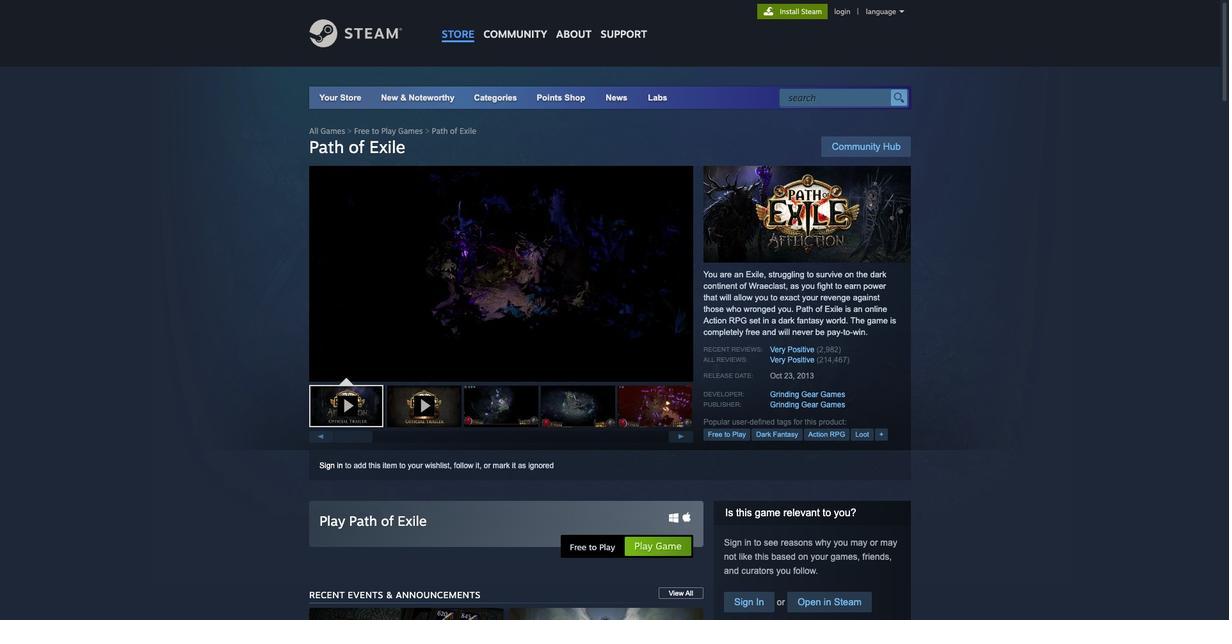 Task type: vqa. For each thing, say whether or not it's contained in the screenshot.
Animated Stickers 'link'
no



Task type: describe. For each thing, give the bounding box(es) containing it.
announcements
[[396, 589, 481, 600]]

of down "free to play games" link
[[349, 136, 365, 157]]

games,
[[831, 552, 861, 562]]

on inside sign in to see reasons why you may or may not like this based on your games, friends, and curators you follow.
[[799, 552, 809, 562]]

completely
[[704, 327, 744, 337]]

new & noteworthy
[[381, 93, 455, 102]]

against
[[854, 293, 880, 302]]

community link
[[479, 0, 552, 46]]

2 vertical spatial free
[[570, 542, 587, 552]]

this right 'is'
[[737, 507, 753, 518]]

grinding gear games for publisher:
[[771, 400, 846, 409]]

all for all games > free to play games > path of exile
[[309, 126, 319, 136]]

wraeclast,
[[749, 281, 789, 291]]

revenge
[[821, 293, 851, 302]]

product:
[[819, 418, 847, 427]]

like
[[739, 552, 753, 562]]

free to play games link
[[354, 126, 423, 136]]

store
[[442, 28, 475, 40]]

your
[[320, 93, 338, 102]]

in
[[757, 596, 765, 607]]

exile down "free to play games" link
[[370, 136, 406, 157]]

win.
[[854, 327, 868, 337]]

noteworthy
[[409, 93, 455, 102]]

fight
[[818, 281, 833, 291]]

0 vertical spatial or
[[484, 461, 491, 470]]

play left play game link
[[600, 542, 616, 552]]

about
[[557, 28, 592, 40]]

1 horizontal spatial dark
[[871, 270, 887, 279]]

fantasy
[[774, 430, 799, 438]]

survive
[[817, 270, 843, 279]]

follow
[[454, 461, 474, 470]]

exile down categories link
[[460, 126, 477, 136]]

points
[[537, 93, 563, 102]]

action rpg
[[809, 430, 846, 438]]

and inside sign in to see reasons why you may or may not like this based on your games, friends, and curators you follow.
[[725, 566, 739, 576]]

2 may from the left
[[881, 537, 898, 548]]

1 vertical spatial your
[[408, 461, 423, 470]]

this inside sign in to see reasons why you may or may not like this based on your games, friends, and curators you follow.
[[755, 552, 769, 562]]

earn
[[845, 281, 862, 291]]

+
[[880, 430, 884, 438]]

very for very positive (214,467)
[[771, 356, 786, 364]]

never
[[793, 327, 814, 337]]

play game
[[635, 540, 682, 552]]

positive for (2,982)
[[788, 345, 815, 354]]

those
[[704, 304, 724, 314]]

is
[[726, 507, 734, 518]]

labs link
[[638, 86, 678, 109]]

you up games,
[[834, 537, 849, 548]]

you
[[704, 270, 718, 279]]

install steam
[[780, 7, 823, 16]]

continent
[[704, 281, 738, 291]]

not
[[725, 552, 737, 562]]

wishlist,
[[425, 461, 452, 470]]

about link
[[552, 0, 597, 44]]

release date:
[[704, 372, 754, 379]]

2013
[[798, 372, 815, 381]]

based
[[772, 552, 796, 562]]

relevant
[[784, 507, 820, 518]]

pay-
[[828, 327, 844, 337]]

view
[[669, 589, 684, 597]]

grinding gear games for developer:
[[771, 390, 846, 399]]

0 horizontal spatial will
[[720, 293, 732, 302]]

see
[[764, 537, 779, 548]]

categories
[[474, 93, 517, 102]]

the
[[857, 270, 869, 279]]

hub
[[884, 141, 901, 152]]

account menu navigation
[[758, 4, 912, 19]]

loot
[[856, 430, 870, 438]]

1 > from the left
[[348, 126, 352, 136]]

exile down sign in to add this item to your wishlist, follow it, or mark it as ignored
[[398, 512, 427, 529]]

path of exile link
[[432, 126, 477, 136]]

you are an exile, struggling to survive on the dark continent of wraeclast, as you fight to earn power that will allow you to exact your revenge against those who wronged you. path of exile is an online action rpg set in a dark fantasy world. the game is completely free and will never be pay-to-win.
[[704, 270, 897, 337]]

grinding gear games link for publisher:
[[771, 400, 846, 409]]

all reviews:
[[704, 356, 748, 363]]

reasons
[[781, 537, 813, 548]]

exile inside you are an exile, struggling to survive on the dark continent of wraeclast, as you fight to earn power that will allow you to exact your revenge against those who wronged you. path of exile is an online action rpg set in a dark fantasy world. the game is completely free and will never be pay-to-win.
[[825, 304, 843, 314]]

grinding for publisher:
[[771, 400, 800, 409]]

struggling
[[769, 270, 805, 279]]

community
[[484, 28, 548, 40]]

1 horizontal spatial or
[[775, 597, 788, 607]]

of up fantasy
[[816, 304, 823, 314]]

the
[[851, 316, 865, 325]]

release
[[704, 372, 734, 379]]

0 vertical spatial free
[[354, 126, 370, 136]]

of up 'allow' at top right
[[740, 281, 747, 291]]

of down "item"
[[381, 512, 394, 529]]

community
[[832, 141, 881, 152]]

your inside sign in to see reasons why you may or may not like this based on your games, friends, and curators you follow.
[[811, 552, 829, 562]]

game
[[656, 540, 682, 552]]

friends,
[[863, 552, 893, 562]]

open in steam link
[[788, 592, 872, 612]]

new & noteworthy link
[[381, 93, 455, 102]]

sign in to add this item to your wishlist, follow it, or mark it as ignored
[[320, 461, 554, 470]]

item
[[383, 461, 397, 470]]

path of exile
[[309, 136, 406, 157]]

1 vertical spatial game
[[755, 507, 781, 518]]

0 horizontal spatial &
[[386, 589, 393, 600]]

in for sign in to see reasons why you may or may not like this based on your games, friends, and curators you follow.
[[745, 537, 752, 548]]

fantasy
[[797, 316, 824, 325]]

free
[[746, 327, 760, 337]]

follow.
[[794, 566, 819, 576]]

recent reviews:
[[704, 346, 763, 353]]

reviews: for very positive (2,982)
[[732, 346, 763, 353]]

sign in link
[[320, 461, 343, 470]]

play down sign in link
[[320, 512, 345, 529]]

reviews: for very positive (214,467)
[[717, 356, 748, 363]]

1 vertical spatial dark
[[779, 316, 795, 325]]

world.
[[827, 316, 849, 325]]

dark fantasy link
[[752, 429, 803, 441]]

events
[[348, 589, 384, 600]]

path down the all games "link"
[[309, 136, 344, 157]]

path inside you are an exile, struggling to survive on the dark continent of wraeclast, as you fight to earn power that will allow you to exact your revenge against those who wronged you. path of exile is an online action rpg set in a dark fantasy world. the game is completely free and will never be pay-to-win.
[[797, 304, 814, 314]]

in for open in steam
[[824, 596, 832, 607]]

are
[[720, 270, 732, 279]]

sign in to see reasons why you may or may not like this based on your games, friends, and curators you follow.
[[725, 537, 898, 576]]

login | language
[[835, 7, 897, 16]]



Task type: locate. For each thing, give the bounding box(es) containing it.
0 vertical spatial an
[[735, 270, 744, 279]]

your down fight
[[803, 293, 819, 302]]

gear down the 2013
[[802, 390, 819, 399]]

user-
[[733, 418, 750, 427]]

and down not at the bottom right of page
[[725, 566, 739, 576]]

an up the
[[854, 304, 863, 314]]

publisher:
[[704, 401, 742, 408]]

in up like
[[745, 537, 752, 548]]

sign inside sign in to see reasons why you may or may not like this based on your games, friends, and curators you follow.
[[725, 537, 742, 548]]

on up follow.
[[799, 552, 809, 562]]

2 vertical spatial your
[[811, 552, 829, 562]]

1 horizontal spatial all
[[686, 589, 694, 597]]

open
[[798, 596, 822, 607]]

grinding down 23, at the bottom right
[[771, 390, 800, 399]]

rpg down "who"
[[729, 316, 748, 325]]

all for all reviews:
[[704, 356, 715, 363]]

1 vertical spatial free
[[708, 430, 723, 438]]

power
[[864, 281, 887, 291]]

grinding gear games link down the 2013
[[771, 390, 846, 399]]

news
[[606, 93, 628, 102]]

this right add
[[369, 461, 381, 470]]

0 vertical spatial and
[[763, 327, 777, 337]]

you left fight
[[802, 281, 815, 291]]

recent events & announcements
[[309, 589, 481, 600]]

1 horizontal spatial free to play
[[708, 430, 746, 438]]

2 horizontal spatial or
[[871, 537, 879, 548]]

1 vertical spatial grinding gear games
[[771, 400, 846, 409]]

positive for (214,467)
[[788, 356, 815, 364]]

may
[[851, 537, 868, 548], [881, 537, 898, 548]]

categories link
[[474, 93, 517, 102]]

0 vertical spatial on
[[845, 270, 855, 279]]

sign left add
[[320, 461, 335, 470]]

2 gear from the top
[[802, 400, 819, 409]]

games
[[321, 126, 345, 136], [399, 126, 423, 136], [821, 390, 846, 399], [821, 400, 846, 409]]

1 horizontal spatial >
[[425, 126, 430, 136]]

0 horizontal spatial action
[[704, 316, 727, 325]]

recent left "events"
[[309, 589, 345, 600]]

all right view
[[686, 589, 694, 597]]

path
[[432, 126, 448, 136], [309, 136, 344, 157], [797, 304, 814, 314], [349, 512, 377, 529]]

1 vertical spatial recent
[[309, 589, 345, 600]]

community hub link
[[822, 136, 912, 157]]

0 horizontal spatial as
[[518, 461, 526, 470]]

of
[[450, 126, 458, 136], [349, 136, 365, 157], [740, 281, 747, 291], [816, 304, 823, 314], [381, 512, 394, 529]]

community hub
[[832, 141, 901, 152]]

steam right install
[[802, 7, 823, 16]]

1 vertical spatial &
[[386, 589, 393, 600]]

in inside sign in to see reasons why you may or may not like this based on your games, friends, and curators you follow.
[[745, 537, 752, 548]]

dark
[[871, 270, 887, 279], [779, 316, 795, 325]]

shop
[[565, 93, 586, 102]]

game up 'see'
[[755, 507, 781, 518]]

dark up power
[[871, 270, 887, 279]]

0 horizontal spatial game
[[755, 507, 781, 518]]

grinding gear games link up the for
[[771, 400, 846, 409]]

recent for recent reviews:
[[704, 346, 730, 353]]

is this game relevant to you?
[[726, 507, 857, 518]]

you down 'based' at the bottom right of the page
[[777, 566, 791, 576]]

will down continent
[[720, 293, 732, 302]]

play down 'new'
[[382, 126, 396, 136]]

1 horizontal spatial is
[[891, 316, 897, 325]]

0 horizontal spatial and
[[725, 566, 739, 576]]

0 horizontal spatial free
[[354, 126, 370, 136]]

gear up the for
[[802, 400, 819, 409]]

grinding up tags on the bottom
[[771, 400, 800, 409]]

1 horizontal spatial rpg
[[830, 430, 846, 438]]

1 gear from the top
[[802, 390, 819, 399]]

popular user-defined tags for this product:
[[704, 418, 847, 427]]

0 vertical spatial grinding gear games link
[[771, 390, 846, 399]]

1 positive from the top
[[788, 345, 815, 354]]

1 horizontal spatial action
[[809, 430, 828, 438]]

oct
[[771, 372, 783, 381]]

exile
[[460, 126, 477, 136], [370, 136, 406, 157], [825, 304, 843, 314], [398, 512, 427, 529]]

1 grinding gear games link from the top
[[771, 390, 846, 399]]

0 vertical spatial sign
[[320, 461, 335, 470]]

game down online
[[868, 316, 889, 325]]

1 vertical spatial reviews:
[[717, 356, 748, 363]]

or up friends,
[[871, 537, 879, 548]]

0 vertical spatial as
[[791, 281, 800, 291]]

recent
[[704, 346, 730, 353], [309, 589, 345, 600]]

2 positive from the top
[[788, 356, 815, 364]]

0 horizontal spatial rpg
[[729, 316, 748, 325]]

all games link
[[309, 126, 345, 136]]

0 horizontal spatial free to play
[[570, 542, 616, 552]]

1 vertical spatial will
[[779, 327, 791, 337]]

1 horizontal spatial &
[[401, 93, 407, 102]]

as
[[791, 281, 800, 291], [518, 461, 526, 470]]

1 vertical spatial rpg
[[830, 430, 846, 438]]

support link
[[597, 0, 652, 44]]

in left add
[[337, 461, 343, 470]]

that
[[704, 293, 718, 302]]

login
[[835, 7, 851, 16]]

0 vertical spatial game
[[868, 316, 889, 325]]

in left a
[[763, 316, 770, 325]]

0 vertical spatial positive
[[788, 345, 815, 354]]

search search field
[[789, 90, 889, 106]]

0 vertical spatial rpg
[[729, 316, 748, 325]]

as right it
[[518, 461, 526, 470]]

0 horizontal spatial or
[[484, 461, 491, 470]]

0 horizontal spatial dark
[[779, 316, 795, 325]]

be
[[816, 327, 825, 337]]

0 vertical spatial is
[[846, 304, 852, 314]]

in inside you are an exile, struggling to survive on the dark continent of wraeclast, as you fight to earn power that will allow you to exact your revenge against those who wronged you. path of exile is an online action rpg set in a dark fantasy world. the game is completely free and will never be pay-to-win.
[[763, 316, 770, 325]]

0 vertical spatial grinding
[[771, 390, 800, 399]]

1 vertical spatial grinding gear games link
[[771, 400, 846, 409]]

is
[[846, 304, 852, 314], [891, 316, 897, 325]]

2 vertical spatial sign
[[735, 596, 754, 607]]

curators
[[742, 566, 774, 576]]

will left never
[[779, 327, 791, 337]]

play left 'game'
[[635, 540, 653, 552]]

may up friends,
[[881, 537, 898, 548]]

an right are
[[735, 270, 744, 279]]

you up wronged
[[755, 293, 769, 302]]

path up fantasy
[[797, 304, 814, 314]]

you
[[802, 281, 815, 291], [755, 293, 769, 302], [834, 537, 849, 548], [777, 566, 791, 576]]

sign in link
[[725, 592, 775, 612]]

2 horizontal spatial all
[[704, 356, 715, 363]]

wronged
[[744, 304, 776, 314]]

popular
[[704, 418, 731, 427]]

0 vertical spatial very
[[771, 345, 786, 354]]

& right 'new'
[[401, 93, 407, 102]]

sign in
[[735, 596, 765, 607]]

1 horizontal spatial as
[[791, 281, 800, 291]]

very for very positive (2,982)
[[771, 345, 786, 354]]

your store link
[[320, 93, 362, 102]]

grinding gear games
[[771, 390, 846, 399], [771, 400, 846, 409]]

& right "events"
[[386, 589, 393, 600]]

sign left in
[[735, 596, 754, 607]]

0 vertical spatial action
[[704, 316, 727, 325]]

path down the 'noteworthy'
[[432, 126, 448, 136]]

on inside you are an exile, struggling to survive on the dark continent of wraeclast, as you fight to earn power that will allow you to exact your revenge against those who wronged you. path of exile is an online action rpg set in a dark fantasy world. the game is completely free and will never be pay-to-win.
[[845, 270, 855, 279]]

of down the 'noteworthy'
[[450, 126, 458, 136]]

2 horizontal spatial free
[[708, 430, 723, 438]]

rpg down product:
[[830, 430, 846, 438]]

game
[[868, 316, 889, 325], [755, 507, 781, 518]]

1 horizontal spatial will
[[779, 327, 791, 337]]

game inside you are an exile, struggling to survive on the dark continent of wraeclast, as you fight to earn power that will allow you to exact your revenge against those who wronged you. path of exile is an online action rpg set in a dark fantasy world. the game is completely free and will never be pay-to-win.
[[868, 316, 889, 325]]

> left path of exile link
[[425, 126, 430, 136]]

positive up very positive (214,467)
[[788, 345, 815, 354]]

grinding gear games up the for
[[771, 400, 846, 409]]

>
[[348, 126, 352, 136], [425, 126, 430, 136]]

all up "path of exile"
[[309, 126, 319, 136]]

this right the for
[[805, 418, 817, 427]]

0 horizontal spatial all
[[309, 126, 319, 136]]

sign up not at the bottom right of page
[[725, 537, 742, 548]]

1 vertical spatial grinding
[[771, 400, 800, 409]]

1 vertical spatial as
[[518, 461, 526, 470]]

oct 23, 2013
[[771, 372, 815, 381]]

will
[[720, 293, 732, 302], [779, 327, 791, 337]]

1 vertical spatial steam
[[834, 596, 862, 607]]

1 vertical spatial on
[[799, 552, 809, 562]]

0 horizontal spatial recent
[[309, 589, 345, 600]]

1 grinding from the top
[[771, 390, 800, 399]]

grinding for developer:
[[771, 390, 800, 399]]

and down a
[[763, 327, 777, 337]]

positive down very positive (2,982)
[[788, 356, 815, 364]]

reviews:
[[732, 346, 763, 353], [717, 356, 748, 363]]

0 vertical spatial will
[[720, 293, 732, 302]]

allow
[[734, 293, 753, 302]]

on up earn on the top right of the page
[[845, 270, 855, 279]]

action down product:
[[809, 430, 828, 438]]

0 horizontal spatial >
[[348, 126, 352, 136]]

1 vertical spatial very
[[771, 356, 786, 364]]

0 horizontal spatial may
[[851, 537, 868, 548]]

or inside sign in to see reasons why you may or may not like this based on your games, friends, and curators you follow.
[[871, 537, 879, 548]]

gear for publisher:
[[802, 400, 819, 409]]

0 vertical spatial your
[[803, 293, 819, 302]]

install steam link
[[758, 4, 828, 19]]

play
[[382, 126, 396, 136], [733, 430, 746, 438], [320, 512, 345, 529], [635, 540, 653, 552], [600, 542, 616, 552]]

1 horizontal spatial free
[[570, 542, 587, 552]]

0 vertical spatial gear
[[802, 390, 819, 399]]

1 vertical spatial and
[[725, 566, 739, 576]]

as inside you are an exile, struggling to survive on the dark continent of wraeclast, as you fight to earn power that will allow you to exact your revenge against those who wronged you. path of exile is an online action rpg set in a dark fantasy world. the game is completely free and will never be pay-to-win.
[[791, 281, 800, 291]]

exile down revenge
[[825, 304, 843, 314]]

dark
[[757, 430, 772, 438]]

0 vertical spatial reviews:
[[732, 346, 763, 353]]

1 horizontal spatial on
[[845, 270, 855, 279]]

1 vertical spatial gear
[[802, 400, 819, 409]]

2 vertical spatial or
[[775, 597, 788, 607]]

rpg inside you are an exile, struggling to survive on the dark continent of wraeclast, as you fight to earn power that will allow you to exact your revenge against those who wronged you. path of exile is an online action rpg set in a dark fantasy world. the game is completely free and will never be pay-to-win.
[[729, 316, 748, 325]]

gear
[[802, 390, 819, 399], [802, 400, 819, 409]]

(2,982)
[[817, 345, 842, 354]]

1 horizontal spatial and
[[763, 327, 777, 337]]

to inside sign in to see reasons why you may or may not like this based on your games, friends, and curators you follow.
[[754, 537, 762, 548]]

grinding gear games link for developer:
[[771, 390, 846, 399]]

0 vertical spatial all
[[309, 126, 319, 136]]

0 horizontal spatial an
[[735, 270, 744, 279]]

defined
[[750, 418, 775, 427]]

1 may from the left
[[851, 537, 868, 548]]

sign for sign in to see reasons why you may or may not like this based on your games, friends, and curators you follow.
[[725, 537, 742, 548]]

0 vertical spatial &
[[401, 93, 407, 102]]

link to the steam homepage image
[[309, 19, 422, 47]]

all games > free to play games > path of exile
[[309, 126, 477, 136]]

this
[[805, 418, 817, 427], [369, 461, 381, 470], [737, 507, 753, 518], [755, 552, 769, 562]]

tags
[[778, 418, 792, 427]]

why
[[816, 537, 832, 548]]

gear for developer:
[[802, 390, 819, 399]]

steam right open
[[834, 596, 862, 607]]

date:
[[735, 372, 754, 379]]

None search field
[[780, 88, 909, 107]]

&
[[401, 93, 407, 102], [386, 589, 393, 600]]

1 vertical spatial action
[[809, 430, 828, 438]]

1 horizontal spatial recent
[[704, 346, 730, 353]]

1 very from the top
[[771, 345, 786, 354]]

login link
[[832, 7, 854, 16]]

1 vertical spatial an
[[854, 304, 863, 314]]

as up exact on the top right of the page
[[791, 281, 800, 291]]

developer:
[[704, 391, 745, 398]]

grinding gear games down the 2013
[[771, 390, 846, 399]]

sign for sign in to add this item to your wishlist, follow it, or mark it as ignored
[[320, 461, 335, 470]]

2 vertical spatial all
[[686, 589, 694, 597]]

you?
[[835, 507, 857, 518]]

this up curators
[[755, 552, 769, 562]]

0 vertical spatial recent
[[704, 346, 730, 353]]

reviews: down recent reviews:
[[717, 356, 748, 363]]

1 grinding gear games from the top
[[771, 390, 846, 399]]

path down add
[[349, 512, 377, 529]]

recent up the 'all reviews:'
[[704, 346, 730, 353]]

global menu navigation
[[438, 0, 652, 46]]

reviews: down 'free'
[[732, 346, 763, 353]]

points shop link
[[527, 86, 596, 109]]

sign for sign in
[[735, 596, 754, 607]]

recent for recent events & announcements
[[309, 589, 345, 600]]

1 horizontal spatial game
[[868, 316, 889, 325]]

1 vertical spatial positive
[[788, 356, 815, 364]]

all up release
[[704, 356, 715, 363]]

play path of exile
[[320, 512, 427, 529]]

is up the
[[846, 304, 852, 314]]

action inside you are an exile, struggling to survive on the dark continent of wraeclast, as you fight to earn power that will allow you to exact your revenge against those who wronged you. path of exile is an online action rpg set in a dark fantasy world. the game is completely free and will never be pay-to-win.
[[704, 316, 727, 325]]

your down why
[[811, 552, 829, 562]]

is right the
[[891, 316, 897, 325]]

2 > from the left
[[425, 126, 430, 136]]

0 vertical spatial dark
[[871, 270, 887, 279]]

in for sign in to add this item to your wishlist, follow it, or mark it as ignored
[[337, 461, 343, 470]]

your inside you are an exile, struggling to survive on the dark continent of wraeclast, as you fight to earn power that will allow you to exact your revenge against those who wronged you. path of exile is an online action rpg set in a dark fantasy world. the game is completely free and will never be pay-to-win.
[[803, 293, 819, 302]]

2 grinding gear games from the top
[[771, 400, 846, 409]]

very positive (2,982)
[[771, 345, 842, 354]]

1 vertical spatial all
[[704, 356, 715, 363]]

positive
[[788, 345, 815, 354], [788, 356, 815, 364]]

a
[[772, 316, 777, 325]]

very positive (214,467)
[[771, 356, 850, 364]]

1 horizontal spatial steam
[[834, 596, 862, 607]]

2 grinding gear games link from the top
[[771, 400, 846, 409]]

2 grinding from the top
[[771, 400, 800, 409]]

0 vertical spatial free to play
[[708, 430, 746, 438]]

play down user-
[[733, 430, 746, 438]]

|
[[858, 7, 859, 16]]

labs
[[648, 93, 668, 102]]

mark
[[493, 461, 510, 470]]

23,
[[785, 372, 795, 381]]

steam inside account menu navigation
[[802, 7, 823, 16]]

or right in
[[775, 597, 788, 607]]

view all link
[[659, 587, 704, 599]]

1 horizontal spatial an
[[854, 304, 863, 314]]

0 horizontal spatial steam
[[802, 7, 823, 16]]

in right open
[[824, 596, 832, 607]]

dark down the you.
[[779, 316, 795, 325]]

1 vertical spatial or
[[871, 537, 879, 548]]

and inside you are an exile, struggling to survive on the dark continent of wraeclast, as you fight to earn power that will allow you to exact your revenge against those who wronged you. path of exile is an online action rpg set in a dark fantasy world. the game is completely free and will never be pay-to-win.
[[763, 327, 777, 337]]

new
[[381, 93, 398, 102]]

your left wishlist,
[[408, 461, 423, 470]]

action down those
[[704, 316, 727, 325]]

1 vertical spatial free to play
[[570, 542, 616, 552]]

1 vertical spatial sign
[[725, 537, 742, 548]]

0 vertical spatial steam
[[802, 7, 823, 16]]

0 horizontal spatial on
[[799, 552, 809, 562]]

2 very from the top
[[771, 356, 786, 364]]

set
[[750, 316, 761, 325]]

or right "it,"
[[484, 461, 491, 470]]

1 horizontal spatial may
[[881, 537, 898, 548]]

> up "path of exile"
[[348, 126, 352, 136]]

may up games,
[[851, 537, 868, 548]]

1 vertical spatial is
[[891, 316, 897, 325]]

your
[[803, 293, 819, 302], [408, 461, 423, 470], [811, 552, 829, 562]]

0 vertical spatial grinding gear games
[[771, 390, 846, 399]]

your store
[[320, 93, 362, 102]]

0 horizontal spatial is
[[846, 304, 852, 314]]



